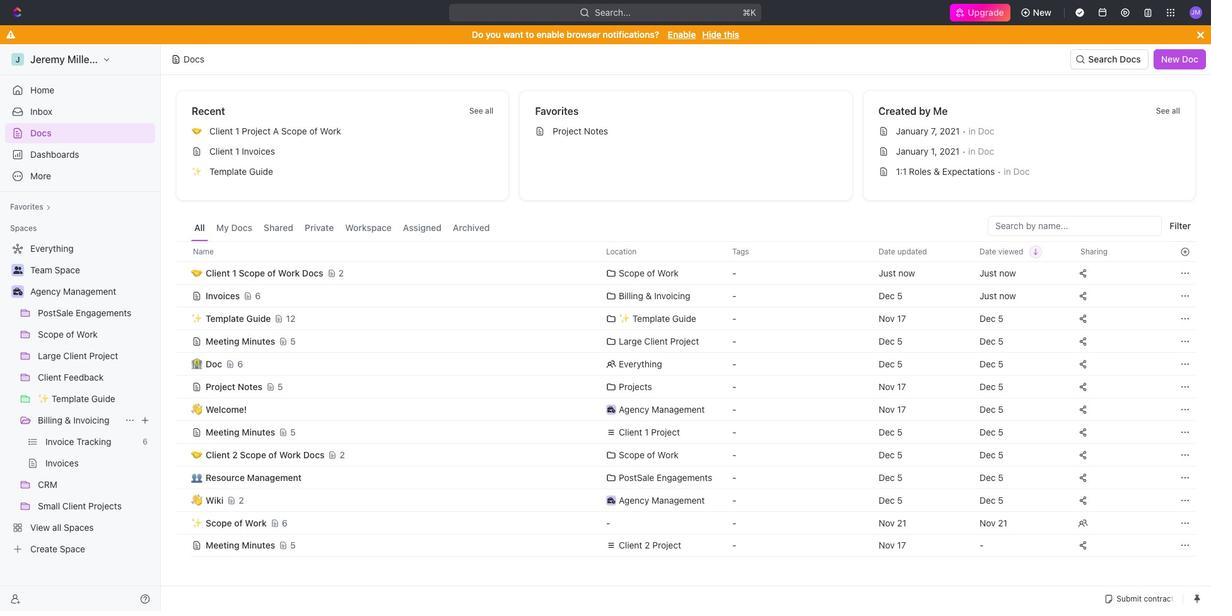 Task type: describe. For each thing, give the bounding box(es) containing it.
meeting minutes for client 2 project
[[206, 540, 275, 550]]

postsale inside "sidebar" navigation
[[38, 307, 73, 318]]

just for just now
[[980, 267, 998, 278]]

agency for dec 5
[[619, 495, 650, 505]]

new doc button
[[1154, 49, 1207, 69]]

shared
[[264, 222, 294, 233]]

view all spaces link
[[5, 518, 153, 538]]

client for client feedback
[[38, 372, 61, 383]]

archived
[[453, 222, 490, 233]]

archived button
[[450, 216, 493, 241]]

nov 17 for management
[[879, 404, 907, 414]]

of inside scope of work link
[[66, 329, 74, 340]]

scope of work inside scope of work link
[[38, 329, 98, 340]]

name
[[193, 246, 214, 256]]

client for client 1 project a scope of work
[[210, 126, 233, 136]]

row containing template guide
[[176, 306, 1197, 331]]

invoice
[[45, 436, 74, 447]]

1:1 roles & expectations • in doc
[[897, 166, 1030, 177]]

enable
[[537, 29, 565, 40]]

assigned button
[[400, 216, 445, 241]]

now for just now
[[1000, 267, 1017, 278]]

large client project inside tree
[[38, 350, 118, 361]]

client feedback
[[38, 372, 104, 383]]

2 17 from the top
[[898, 381, 907, 392]]

meeting minutes for client 1 project
[[206, 426, 275, 437]]

crm
[[38, 479, 57, 490]]

just now for now
[[980, 267, 1017, 278]]

• for january 7, 2021
[[963, 126, 967, 136]]

row containing client 2 scope of work docs
[[176, 442, 1197, 467]]

me
[[934, 105, 948, 117]]

nov 17 for template
[[879, 313, 907, 323]]

created by me
[[879, 105, 948, 117]]

tags
[[733, 246, 750, 256]]

business time image inside tree
[[13, 288, 22, 295]]

invoices inside table
[[206, 290, 240, 301]]

user group image
[[13, 266, 22, 274]]

agency management for dec
[[619, 495, 705, 505]]

scope down "wiki"
[[206, 517, 232, 528]]

scope down 'my docs' button
[[239, 267, 265, 278]]

2 21 from the left
[[999, 517, 1008, 528]]

meeting for client 2 project
[[206, 540, 240, 550]]

2 for client 1 scope of work docs
[[339, 267, 344, 278]]

date updated
[[879, 246, 928, 256]]

business time image
[[608, 406, 616, 412]]

meeting minutes for large client project
[[206, 335, 275, 346]]

workspace button
[[342, 216, 395, 241]]

nov 17 for 2
[[879, 540, 907, 550]]

new button
[[1016, 3, 1060, 23]]

large client project inside table
[[619, 335, 700, 346]]

nov for ✨ template guide
[[879, 313, 895, 323]]

2 nov 17 from the top
[[879, 381, 907, 392]]

2 for wiki
[[239, 495, 244, 505]]

docs inside tab list
[[231, 222, 253, 233]]

team space
[[30, 264, 80, 275]]

minutes for large client project
[[242, 335, 275, 346]]

1 for client 1 invoices
[[236, 146, 240, 157]]

client for client 1 scope of work docs
[[206, 267, 230, 278]]

date updated button
[[872, 242, 935, 261]]

meeting for client 1 project
[[206, 426, 240, 437]]

client 1 project
[[619, 426, 680, 437]]

row containing invoices
[[176, 283, 1197, 308]]

✨ template guide link
[[38, 389, 153, 409]]

all button
[[191, 216, 208, 241]]

row containing project notes
[[176, 374, 1197, 399]]

row containing resource management
[[176, 466, 1197, 489]]

more button
[[5, 166, 155, 186]]

work inside "sidebar" navigation
[[77, 329, 98, 340]]

by
[[920, 105, 931, 117]]

6 for doc
[[237, 358, 243, 369]]

jeremy miller's workspace, , element
[[11, 53, 24, 66]]

agency for nov 17
[[619, 404, 650, 414]]

browser
[[567, 29, 601, 40]]

see all button for recent
[[465, 104, 499, 119]]

6 for scope of work
[[282, 517, 288, 528]]

space for create space
[[60, 543, 85, 554]]

agency inside "sidebar" navigation
[[30, 286, 61, 297]]

filter button
[[1165, 216, 1197, 236]]

billing & invoicing link
[[38, 410, 120, 430]]

management inside agency management link
[[63, 286, 116, 297]]

see all for created by me
[[1157, 106, 1181, 116]]

dashboards link
[[5, 145, 155, 165]]

do you want to enable browser notifications? enable hide this
[[472, 29, 740, 40]]

client 1 invoices
[[210, 146, 275, 157]]

nov for client 2 project
[[879, 540, 895, 550]]

17 for template
[[898, 313, 907, 323]]

🤝
[[192, 126, 202, 136]]

docs link
[[5, 123, 155, 143]]

notifications?
[[603, 29, 660, 40]]

scope of work down client 1 project
[[619, 449, 679, 460]]

docs inside "sidebar" navigation
[[30, 128, 52, 138]]

billing & invoicing inside billing & invoicing link
[[38, 415, 110, 425]]

january for january 7, 2021
[[897, 126, 929, 136]]

projects inside "sidebar" navigation
[[88, 501, 122, 511]]

miller's
[[67, 54, 101, 65]]

everything link
[[5, 239, 153, 259]]

all for created by me
[[1173, 106, 1181, 116]]

viewed
[[999, 246, 1024, 256]]

new for new
[[1034, 7, 1052, 18]]

5 row from the top
[[176, 329, 1197, 354]]

1 for client 1 scope of work docs
[[232, 267, 237, 278]]

workspace inside "sidebar" navigation
[[104, 54, 156, 65]]

6 inside "sidebar" navigation
[[143, 437, 148, 446]]

1:1
[[897, 166, 907, 177]]

home
[[30, 85, 54, 95]]

client for client 1 project
[[619, 426, 643, 437]]

see all button for created by me
[[1152, 104, 1186, 119]]

you
[[486, 29, 501, 40]]

my
[[216, 222, 229, 233]]

want
[[504, 29, 524, 40]]

scope of work link
[[38, 324, 153, 345]]

row containing doc
[[176, 351, 1197, 377]]

jm button
[[1187, 3, 1207, 23]]

welcome!
[[206, 404, 247, 414]]

row containing scope of work
[[176, 510, 1197, 536]]

minutes for client 1 project
[[242, 426, 275, 437]]

view
[[30, 522, 50, 533]]

sidebar navigation
[[0, 44, 163, 611]]

17 for 2
[[898, 540, 907, 550]]

date viewed button
[[973, 242, 1043, 261]]

wiki
[[206, 495, 224, 505]]

in for january 1, 2021
[[969, 146, 976, 157]]

inbox
[[30, 106, 52, 117]]

expectations
[[943, 166, 996, 177]]

large inside table
[[619, 335, 642, 346]]

hide
[[703, 29, 722, 40]]

invoicing inside table
[[655, 290, 691, 301]]

⌘k
[[743, 7, 757, 18]]

client for client 2 project
[[619, 540, 643, 550]]

0 vertical spatial favorites
[[535, 105, 579, 117]]

date for date updated
[[879, 246, 896, 256]]

client 2 scope of work docs
[[206, 449, 325, 460]]

1 horizontal spatial everything
[[619, 358, 663, 369]]

management up client 2 project
[[652, 495, 705, 505]]

scope down location
[[619, 267, 645, 278]]

client 1 project a scope of work
[[210, 126, 341, 136]]

2021 for january 7, 2021
[[940, 126, 960, 136]]

billing & invoicing inside table
[[619, 290, 691, 301]]

doc inside button
[[1183, 54, 1199, 64]]

invoices link
[[45, 453, 153, 473]]

all inside "link"
[[52, 522, 61, 533]]

a
[[273, 126, 279, 136]]

resource management button
[[192, 466, 591, 489]]

search...
[[596, 7, 632, 18]]

view all spaces
[[30, 522, 94, 533]]

created
[[879, 105, 917, 117]]

everything inside "sidebar" navigation
[[30, 243, 74, 254]]

2 vertical spatial in
[[1005, 166, 1012, 177]]

0 vertical spatial &
[[934, 166, 941, 177]]

upgrade
[[968, 7, 1005, 18]]

client inside "large client project" link
[[63, 350, 87, 361]]

crm link
[[38, 475, 153, 495]]

see for created by me
[[1157, 106, 1171, 116]]

date viewed
[[980, 246, 1024, 256]]

✨ inside 'link'
[[38, 393, 49, 404]]

all
[[194, 222, 205, 233]]

1 horizontal spatial project notes
[[553, 126, 609, 136]]

january 7, 2021 • in doc
[[897, 126, 995, 136]]

just now for 5
[[980, 290, 1017, 301]]

jeremy
[[30, 54, 65, 65]]

jm
[[1192, 8, 1201, 16]]

jeremy miller's workspace
[[30, 54, 156, 65]]

minutes for client 2 project
[[242, 540, 275, 550]]

location
[[607, 246, 637, 256]]

agency management for nov
[[619, 404, 705, 414]]

feedback
[[64, 372, 104, 383]]

invoice tracking link
[[45, 432, 138, 452]]

1 horizontal spatial projects
[[619, 381, 653, 392]]

• for january 1, 2021
[[963, 146, 966, 156]]

0 horizontal spatial spaces
[[10, 223, 37, 233]]

filter
[[1170, 220, 1192, 231]]

create
[[30, 543, 57, 554]]

sharing
[[1081, 246, 1109, 256]]

to
[[526, 29, 535, 40]]

dashboards
[[30, 149, 79, 160]]

date for date viewed
[[980, 246, 997, 256]]

✨ template guide inside table
[[619, 313, 697, 323]]

inbox link
[[5, 102, 155, 122]]

postsale engagements inside postsale engagements link
[[38, 307, 132, 318]]



Task type: locate. For each thing, give the bounding box(es) containing it.
all for recent
[[485, 106, 494, 116]]

& inside table
[[646, 290, 652, 301]]

tree inside "sidebar" navigation
[[5, 239, 155, 559]]

2 horizontal spatial all
[[1173, 106, 1181, 116]]

tab list containing all
[[191, 216, 493, 241]]

1 vertical spatial agency
[[619, 404, 650, 414]]

5
[[898, 290, 903, 301], [999, 313, 1004, 323], [290, 335, 296, 346], [898, 335, 903, 346], [999, 335, 1004, 346], [898, 358, 903, 369], [999, 358, 1004, 369], [278, 381, 283, 392], [999, 381, 1004, 392], [999, 404, 1004, 414], [290, 426, 296, 437], [898, 426, 903, 437], [999, 426, 1004, 437], [898, 449, 903, 460], [999, 449, 1004, 460], [898, 472, 903, 483], [999, 472, 1004, 483], [898, 495, 903, 505], [999, 495, 1004, 505], [290, 540, 296, 550]]

6 up welcome!
[[237, 358, 243, 369]]

template guide down client 1 scope of work docs
[[206, 313, 271, 323]]

scope right a
[[281, 126, 307, 136]]

this
[[724, 29, 740, 40]]

meeting minutes
[[206, 335, 275, 346], [206, 426, 275, 437], [206, 540, 275, 550]]

2 see from the left
[[1157, 106, 1171, 116]]

2 date from the left
[[980, 246, 997, 256]]

row containing wiki
[[176, 488, 1197, 513]]

agency management up client 1 project
[[619, 404, 705, 414]]

0 horizontal spatial all
[[52, 522, 61, 533]]

small client projects
[[38, 501, 122, 511]]

2021 right 1,
[[940, 146, 960, 157]]

agency management down team space link
[[30, 286, 116, 297]]

favorites
[[535, 105, 579, 117], [10, 202, 43, 211]]

6 for invoices
[[255, 290, 261, 301]]

billing & invoicing
[[619, 290, 691, 301], [38, 415, 110, 425]]

1 horizontal spatial engagements
[[657, 472, 713, 483]]

date inside date viewed button
[[980, 246, 997, 256]]

1 vertical spatial meeting
[[206, 426, 240, 437]]

row containing welcome!
[[176, 398, 1197, 421]]

scope inside "sidebar" navigation
[[38, 329, 64, 340]]

1 vertical spatial invoicing
[[73, 415, 110, 425]]

2 horizontal spatial invoices
[[242, 146, 275, 157]]

7,
[[931, 126, 938, 136]]

3 minutes from the top
[[242, 540, 275, 550]]

• up 1:1 roles & expectations • in doc on the top right
[[963, 146, 966, 156]]

enable
[[668, 29, 696, 40]]

3 nov 17 from the top
[[879, 404, 907, 414]]

small
[[38, 501, 60, 511]]

1 vertical spatial •
[[963, 146, 966, 156]]

updated
[[898, 246, 928, 256]]

meeting
[[206, 335, 240, 346], [206, 426, 240, 437], [206, 540, 240, 550]]

client for client 1 invoices
[[210, 146, 233, 157]]

invoice tracking
[[45, 436, 111, 447]]

2 vertical spatial meeting minutes
[[206, 540, 275, 550]]

client inside small client projects link
[[62, 501, 86, 511]]

0 vertical spatial ✨
[[192, 167, 202, 176]]

minutes
[[242, 335, 275, 346], [242, 426, 275, 437], [242, 540, 275, 550]]

row containing client 1 scope of work docs
[[176, 260, 1197, 286]]

4 row from the top
[[176, 306, 1197, 331]]

management
[[63, 286, 116, 297], [652, 404, 705, 414], [247, 472, 302, 483], [652, 495, 705, 505]]

invoicing
[[655, 290, 691, 301], [73, 415, 110, 425]]

2 vertical spatial •
[[998, 166, 1002, 176]]

guide inside 'link'
[[91, 393, 115, 404]]

nov for projects
[[879, 381, 895, 392]]

2 nov 21 from the left
[[980, 517, 1008, 528]]

dec 5
[[879, 290, 903, 301], [980, 313, 1004, 323], [879, 335, 903, 346], [980, 335, 1004, 346], [879, 358, 903, 369], [980, 358, 1004, 369], [980, 381, 1004, 392], [980, 404, 1004, 414], [879, 426, 903, 437], [980, 426, 1004, 437], [879, 449, 903, 460], [980, 449, 1004, 460], [879, 472, 903, 483], [980, 472, 1004, 483], [879, 495, 903, 505], [980, 495, 1004, 505]]

0 vertical spatial invoices
[[242, 146, 275, 157]]

billing up invoice on the bottom
[[38, 415, 62, 425]]

3 meeting from the top
[[206, 540, 240, 550]]

postsale
[[38, 307, 73, 318], [619, 472, 655, 483]]

1 vertical spatial billing
[[38, 415, 62, 425]]

1 vertical spatial projects
[[88, 501, 122, 511]]

1 horizontal spatial invoices
[[206, 290, 240, 301]]

1 vertical spatial postsale
[[619, 472, 655, 483]]

management down client 2 scope of work docs
[[247, 472, 302, 483]]

1 horizontal spatial favorites
[[535, 105, 579, 117]]

1 horizontal spatial notes
[[584, 126, 609, 136]]

• inside 'january 7, 2021 • in doc'
[[963, 126, 967, 136]]

resource
[[206, 472, 245, 483]]

workspace right "miller's"
[[104, 54, 156, 65]]

0 horizontal spatial everything
[[30, 243, 74, 254]]

2 for client 2 scope of work docs
[[340, 449, 345, 460]]

billing inside tree
[[38, 415, 62, 425]]

search docs button
[[1071, 49, 1149, 69]]

postsale engagements inside table
[[619, 472, 713, 483]]

scope of work down "wiki"
[[206, 517, 267, 528]]

new right upgrade
[[1034, 7, 1052, 18]]

project
[[242, 126, 271, 136], [553, 126, 582, 136], [671, 335, 700, 346], [89, 350, 118, 361], [206, 381, 236, 392], [652, 426, 680, 437], [653, 540, 682, 550]]

large client project link
[[38, 346, 153, 366]]

2 vertical spatial agency
[[619, 495, 650, 505]]

favorites button
[[5, 199, 56, 215]]

3 row from the top
[[176, 283, 1197, 308]]

invoicing inside billing & invoicing link
[[73, 415, 110, 425]]

engagements down client 1 project
[[657, 472, 713, 483]]

search docs
[[1089, 54, 1142, 64]]

1 for client 1 project a scope of work
[[236, 126, 240, 136]]

invoices down client 1 scope of work docs
[[206, 290, 240, 301]]

1 vertical spatial agency management
[[619, 404, 705, 414]]

3 meeting minutes from the top
[[206, 540, 275, 550]]

1 horizontal spatial see all
[[1157, 106, 1181, 116]]

1 17 from the top
[[898, 313, 907, 323]]

spaces down small client projects
[[64, 522, 94, 533]]

2 2021 from the top
[[940, 146, 960, 157]]

agency down team
[[30, 286, 61, 297]]

project notes inside table
[[206, 381, 263, 392]]

12 row from the top
[[176, 488, 1197, 513]]

notes
[[584, 126, 609, 136], [238, 381, 263, 392]]

scope of work down location
[[619, 267, 679, 278]]

0 vertical spatial notes
[[584, 126, 609, 136]]

2 horizontal spatial ✨
[[619, 313, 631, 323]]

0 horizontal spatial favorites
[[10, 202, 43, 211]]

now for dec 5
[[1000, 290, 1017, 301]]

new for new doc
[[1162, 54, 1180, 64]]

14 row from the top
[[176, 533, 1197, 558]]

6 up invoices link
[[143, 437, 148, 446]]

business time image inside table
[[608, 497, 616, 503]]

1 horizontal spatial date
[[980, 246, 997, 256]]

1 vertical spatial &
[[646, 290, 652, 301]]

client feedback link
[[38, 367, 153, 388]]

1,
[[931, 146, 938, 157]]

table
[[176, 241, 1197, 558]]

in for january 7, 2021
[[969, 126, 976, 136]]

1 horizontal spatial all
[[485, 106, 494, 116]]

• up january 1, 2021 • in doc at the right top of the page
[[963, 126, 967, 136]]

4 nov 17 from the top
[[879, 540, 907, 550]]

postsale down client 1 project
[[619, 472, 655, 483]]

1 vertical spatial invoices
[[206, 290, 240, 301]]

more
[[30, 170, 51, 181]]

filter button
[[1165, 216, 1197, 236]]

postsale down agency management link
[[38, 307, 73, 318]]

1 vertical spatial large client project
[[38, 350, 118, 361]]

0 vertical spatial 2021
[[940, 126, 960, 136]]

0 horizontal spatial billing
[[38, 415, 62, 425]]

client for client 2 scope of work docs
[[206, 449, 230, 460]]

tree
[[5, 239, 155, 559]]

1 nov 21 from the left
[[879, 517, 907, 528]]

management down team space link
[[63, 286, 116, 297]]

doc
[[1183, 54, 1199, 64], [979, 126, 995, 136], [979, 146, 995, 157], [1014, 166, 1030, 177], [206, 358, 222, 369]]

1
[[236, 126, 240, 136], [236, 146, 240, 157], [232, 267, 237, 278], [645, 426, 649, 437]]

see all
[[470, 106, 494, 116], [1157, 106, 1181, 116]]

1 vertical spatial template guide
[[206, 313, 271, 323]]

engagements inside tree
[[76, 307, 132, 318]]

scope up client feedback
[[38, 329, 64, 340]]

0 horizontal spatial ✨ template guide
[[38, 393, 115, 404]]

in up january 1, 2021 • in doc at the right top of the page
[[969, 126, 976, 136]]

1 horizontal spatial nov 21
[[980, 517, 1008, 528]]

2021 right 7,
[[940, 126, 960, 136]]

projects down crm link
[[88, 501, 122, 511]]

invoices down the client 1 project a scope of work
[[242, 146, 275, 157]]

1 vertical spatial space
[[60, 543, 85, 554]]

4 17 from the top
[[898, 540, 907, 550]]

1 21 from the left
[[898, 517, 907, 528]]

1 vertical spatial ✨
[[619, 313, 631, 323]]

2 meeting from the top
[[206, 426, 240, 437]]

large
[[619, 335, 642, 346], [38, 350, 61, 361]]

just for dec 5
[[980, 290, 998, 301]]

1 for client 1 project
[[645, 426, 649, 437]]

template guide
[[210, 166, 273, 177], [206, 313, 271, 323]]

0 vertical spatial engagements
[[76, 307, 132, 318]]

1 see from the left
[[470, 106, 483, 116]]

agency management link
[[30, 282, 153, 302]]

january
[[897, 126, 929, 136], [897, 146, 929, 157]]

1 horizontal spatial ✨
[[192, 167, 202, 176]]

0 vertical spatial meeting minutes
[[206, 335, 275, 346]]

1 meeting minutes from the top
[[206, 335, 275, 346]]

invoices inside "sidebar" navigation
[[45, 458, 79, 468]]

1 vertical spatial postsale engagements
[[619, 472, 713, 483]]

0 horizontal spatial billing & invoicing
[[38, 415, 110, 425]]

search
[[1089, 54, 1118, 64]]

workspace right private
[[345, 222, 392, 233]]

17 for management
[[898, 404, 907, 414]]

recent
[[192, 105, 225, 117]]

team
[[30, 264, 52, 275]]

0 horizontal spatial postsale engagements
[[38, 307, 132, 318]]

agency management up client 2 project
[[619, 495, 705, 505]]

billing & invoicing down location
[[619, 290, 691, 301]]

doc inside table
[[206, 358, 222, 369]]

in right expectations
[[1005, 166, 1012, 177]]

shared button
[[261, 216, 297, 241]]

1 minutes from the top
[[242, 335, 275, 346]]

1 vertical spatial large
[[38, 350, 61, 361]]

0 vertical spatial january
[[897, 126, 929, 136]]

billing & invoicing up invoice tracking
[[38, 415, 110, 425]]

0 horizontal spatial see all
[[470, 106, 494, 116]]

now
[[899, 267, 916, 278], [1000, 267, 1017, 278], [1000, 290, 1017, 301]]

2021
[[940, 126, 960, 136], [940, 146, 960, 157]]

•
[[963, 126, 967, 136], [963, 146, 966, 156], [998, 166, 1002, 176]]

home link
[[5, 80, 155, 100]]

nov for agency management
[[879, 404, 895, 414]]

0 horizontal spatial project notes
[[206, 381, 263, 392]]

12
[[286, 313, 296, 323]]

0 vertical spatial postsale
[[38, 307, 73, 318]]

see
[[470, 106, 483, 116], [1157, 106, 1171, 116]]

1 horizontal spatial billing & invoicing
[[619, 290, 691, 301]]

1 vertical spatial new
[[1162, 54, 1180, 64]]

1 vertical spatial favorites
[[10, 202, 43, 211]]

welcome! button
[[192, 398, 591, 421]]

9 row from the top
[[176, 419, 1197, 445]]

0 vertical spatial project notes
[[553, 126, 609, 136]]

nov 21
[[879, 517, 907, 528], [980, 517, 1008, 528]]

2 row from the top
[[176, 260, 1197, 286]]

6 row from the top
[[176, 351, 1197, 377]]

tracking
[[77, 436, 111, 447]]

space for team space
[[55, 264, 80, 275]]

large client project
[[619, 335, 700, 346], [38, 350, 118, 361]]

0 vertical spatial billing
[[619, 290, 644, 301]]

0 vertical spatial everything
[[30, 243, 74, 254]]

see all for recent
[[470, 106, 494, 116]]

0 vertical spatial large client project
[[619, 335, 700, 346]]

scope of work down postsale engagements link
[[38, 329, 98, 340]]

2 january from the top
[[897, 146, 929, 157]]

large inside "sidebar" navigation
[[38, 350, 61, 361]]

2 see all from the left
[[1157, 106, 1181, 116]]

0 horizontal spatial workspace
[[104, 54, 156, 65]]

1 vertical spatial meeting minutes
[[206, 426, 275, 437]]

8 row from the top
[[176, 398, 1197, 421]]

tree containing everything
[[5, 239, 155, 559]]

date inside date updated button
[[879, 246, 896, 256]]

private
[[305, 222, 334, 233]]

1 vertical spatial workspace
[[345, 222, 392, 233]]

in up expectations
[[969, 146, 976, 157]]

postsale engagements down agency management link
[[38, 307, 132, 318]]

2 vertical spatial minutes
[[242, 540, 275, 550]]

2021 for january 1, 2021
[[940, 146, 960, 157]]

0 vertical spatial ✨ template guide
[[619, 313, 697, 323]]

1 row from the top
[[176, 241, 1197, 262]]

0 vertical spatial new
[[1034, 7, 1052, 18]]

space down view all spaces "link"
[[60, 543, 85, 554]]

space inside create space "link"
[[60, 543, 85, 554]]

13 row from the top
[[176, 510, 1197, 536]]

team space link
[[30, 260, 153, 280]]

client inside client 1 invoices link
[[210, 146, 233, 157]]

1 january from the top
[[897, 126, 929, 136]]

new right 'search docs'
[[1162, 54, 1180, 64]]

&
[[934, 166, 941, 177], [646, 290, 652, 301], [65, 415, 71, 425]]

create space
[[30, 543, 85, 554]]

2 see all button from the left
[[1152, 104, 1186, 119]]

scope down client 1 project
[[619, 449, 645, 460]]

1 vertical spatial business time image
[[608, 497, 616, 503]]

10 row from the top
[[176, 442, 1197, 467]]

project inside "sidebar" navigation
[[89, 350, 118, 361]]

engagements up scope of work link
[[76, 307, 132, 318]]

favorites inside button
[[10, 202, 43, 211]]

2 minutes from the top
[[242, 426, 275, 437]]

1 vertical spatial notes
[[238, 381, 263, 392]]

3 17 from the top
[[898, 404, 907, 414]]

0 horizontal spatial new
[[1034, 7, 1052, 18]]

meeting for large client project
[[206, 335, 240, 346]]

engagements inside table
[[657, 472, 713, 483]]

0 horizontal spatial nov 21
[[879, 517, 907, 528]]

client inside 'client feedback' link
[[38, 372, 61, 383]]

2 vertical spatial &
[[65, 415, 71, 425]]

✨ template guide inside 'link'
[[38, 393, 115, 404]]

everything
[[30, 243, 74, 254], [619, 358, 663, 369]]

1 vertical spatial 2021
[[940, 146, 960, 157]]

1 see all button from the left
[[465, 104, 499, 119]]

1 vertical spatial everything
[[619, 358, 663, 369]]

0 horizontal spatial business time image
[[13, 288, 22, 295]]

date left viewed
[[980, 246, 997, 256]]

january up roles
[[897, 146, 929, 157]]

billing inside table
[[619, 290, 644, 301]]

0 vertical spatial minutes
[[242, 335, 275, 346]]

spaces down favorites button
[[10, 223, 37, 233]]

Search by name... text field
[[996, 217, 1155, 235]]

1 horizontal spatial 21
[[999, 517, 1008, 528]]

0 vertical spatial meeting
[[206, 335, 240, 346]]

• inside 1:1 roles & expectations • in doc
[[998, 166, 1002, 176]]

january for january 1, 2021
[[897, 146, 929, 157]]

project notes link
[[530, 121, 847, 141]]

0 horizontal spatial projects
[[88, 501, 122, 511]]

1 horizontal spatial billing
[[619, 290, 644, 301]]

spaces inside "link"
[[64, 522, 94, 533]]

& inside "sidebar" navigation
[[65, 415, 71, 425]]

0 horizontal spatial large client project
[[38, 350, 118, 361]]

invoices down invoice on the bottom
[[45, 458, 79, 468]]

1 horizontal spatial new
[[1162, 54, 1180, 64]]

0 horizontal spatial see all button
[[465, 104, 499, 119]]

6 down resource management
[[282, 517, 288, 528]]

spaces
[[10, 223, 37, 233], [64, 522, 94, 533]]

1 nov 17 from the top
[[879, 313, 907, 323]]

tab list
[[191, 216, 493, 241]]

just now
[[879, 267, 916, 278], [980, 267, 1017, 278], [980, 290, 1017, 301]]

21
[[898, 517, 907, 528], [999, 517, 1008, 528]]

january down created by me
[[897, 126, 929, 136]]

11 row from the top
[[176, 466, 1197, 489]]

1 vertical spatial in
[[969, 146, 976, 157]]

date left updated
[[879, 246, 896, 256]]

0 vertical spatial postsale engagements
[[38, 307, 132, 318]]

0 vertical spatial large
[[619, 335, 642, 346]]

just
[[879, 267, 897, 278], [980, 267, 998, 278], [980, 290, 998, 301]]

1 meeting from the top
[[206, 335, 240, 346]]

see for recent
[[470, 106, 483, 116]]

2 meeting minutes from the top
[[206, 426, 275, 437]]

2 vertical spatial invoices
[[45, 458, 79, 468]]

1 vertical spatial ✨ template guide
[[38, 393, 115, 404]]

1 horizontal spatial postsale engagements
[[619, 472, 713, 483]]

postsale engagements link
[[38, 303, 153, 323]]

template inside ✨ template guide 'link'
[[52, 393, 89, 404]]

billing down location
[[619, 290, 644, 301]]

space inside team space link
[[55, 264, 80, 275]]

1 horizontal spatial spaces
[[64, 522, 94, 533]]

1 vertical spatial minutes
[[242, 426, 275, 437]]

0 horizontal spatial date
[[879, 246, 896, 256]]

scope up resource management
[[240, 449, 266, 460]]

table containing client 1 scope of work docs
[[176, 241, 1197, 558]]

• right expectations
[[998, 166, 1002, 176]]

row containing name
[[176, 241, 1197, 262]]

my docs
[[216, 222, 253, 233]]

1 horizontal spatial business time image
[[608, 497, 616, 503]]

management inside the resource management button
[[247, 472, 302, 483]]

business time image
[[13, 288, 22, 295], [608, 497, 616, 503]]

1 vertical spatial project notes
[[206, 381, 263, 392]]

1 horizontal spatial large client project
[[619, 335, 700, 346]]

• inside january 1, 2021 • in doc
[[963, 146, 966, 156]]

2 horizontal spatial &
[[934, 166, 941, 177]]

management up client 1 project
[[652, 404, 705, 414]]

0 horizontal spatial notes
[[238, 381, 263, 392]]

workspace inside workspace button
[[345, 222, 392, 233]]

template guide down client 1 invoices
[[210, 166, 273, 177]]

1 vertical spatial spaces
[[64, 522, 94, 533]]

create space link
[[5, 539, 153, 559]]

project notes
[[553, 126, 609, 136], [206, 381, 263, 392]]

agency management
[[30, 286, 116, 297], [619, 404, 705, 414], [619, 495, 705, 505]]

0 vertical spatial template guide
[[210, 166, 273, 177]]

agency management inside tree
[[30, 286, 116, 297]]

row
[[176, 241, 1197, 262], [176, 260, 1197, 286], [176, 283, 1197, 308], [176, 306, 1197, 331], [176, 329, 1197, 354], [176, 351, 1197, 377], [176, 374, 1197, 399], [176, 398, 1197, 421], [176, 419, 1197, 445], [176, 442, 1197, 467], [176, 466, 1197, 489], [176, 488, 1197, 513], [176, 510, 1197, 536], [176, 533, 1197, 558]]

1 2021 from the top
[[940, 126, 960, 136]]

6 down client 1 scope of work docs
[[255, 290, 261, 301]]

space down everything link
[[55, 264, 80, 275]]

agency right business time icon
[[619, 404, 650, 414]]

january 1, 2021 • in doc
[[897, 146, 995, 157]]

✨
[[192, 167, 202, 176], [619, 313, 631, 323], [38, 393, 49, 404]]

agency up client 2 project
[[619, 495, 650, 505]]

client 2 project
[[619, 540, 682, 550]]

dec
[[879, 290, 895, 301], [980, 313, 996, 323], [879, 335, 895, 346], [980, 335, 996, 346], [879, 358, 895, 369], [980, 358, 996, 369], [980, 381, 996, 392], [980, 404, 996, 414], [879, 426, 895, 437], [980, 426, 996, 437], [879, 449, 895, 460], [980, 449, 996, 460], [879, 472, 895, 483], [980, 472, 996, 483], [879, 495, 895, 505], [980, 495, 996, 505]]

private button
[[302, 216, 337, 241]]

7 row from the top
[[176, 374, 1197, 399]]

projects up client 1 project
[[619, 381, 653, 392]]

postsale engagements down client 1 project
[[619, 472, 713, 483]]

1 date from the left
[[879, 246, 896, 256]]

1 see all from the left
[[470, 106, 494, 116]]



Task type: vqa. For each thing, say whether or not it's contained in the screenshot.


